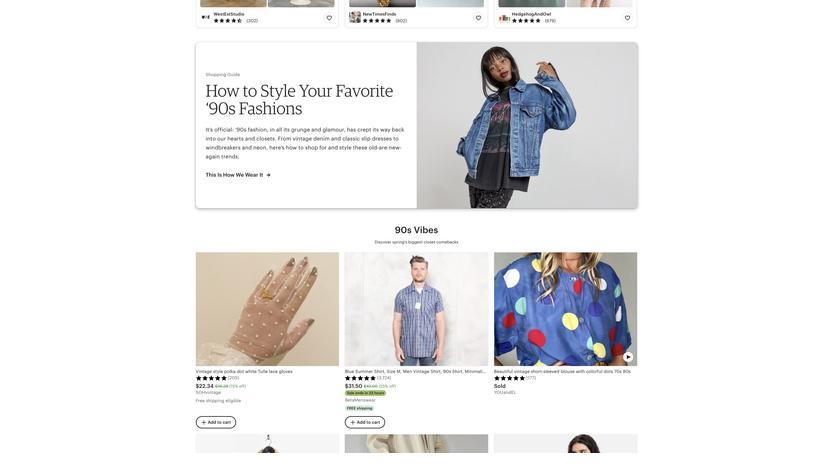 Task type: describe. For each thing, give the bounding box(es) containing it.
$ up ends
[[364, 384, 366, 389]]

closet
[[424, 240, 435, 245]]

sold
[[494, 384, 506, 390]]

vintage brown drip glaze advertising mug for gaf x-ray film image
[[566, 0, 633, 7]]

dresses
[[372, 136, 392, 142]]

beautiful
[[494, 370, 513, 375]]

comebacks
[[437, 240, 458, 245]]

$ up sohvintage
[[196, 384, 199, 390]]

to down the free shipping
[[367, 420, 371, 425]]

way
[[380, 127, 391, 133]]

off) for 22.34
[[239, 384, 246, 389]]

5 out of 5 stars image for 22.34
[[196, 376, 227, 381]]

from
[[278, 136, 291, 142]]

short-
[[531, 370, 544, 375]]

add to cart for 22.34
[[208, 420, 231, 425]]

cart for 31.50
[[372, 420, 380, 425]]

1 vertical spatial style
[[213, 370, 223, 375]]

shop
[[305, 145, 318, 151]]

favorite
[[336, 80, 393, 101]]

sold youandel
[[494, 384, 516, 396]]

90s vibes
[[395, 225, 438, 235]]

for
[[319, 145, 327, 151]]

2 its from the left
[[373, 127, 379, 133]]

add for 31.50
[[357, 420, 366, 425]]

80s
[[623, 370, 631, 375]]

this
[[206, 172, 216, 178]]

how to style your favorite '90s fashions
[[206, 80, 393, 119]]

shipping for free
[[206, 399, 224, 404]]

again
[[206, 154, 220, 160]]

3 5 out of 5 stars image from the left
[[494, 376, 526, 381]]

vintage inside it's official: '90s fashion, in all its grunge and glamour, has crept its way back into our hearts and closets. from vintage denim and classic slip dresses to windbreakers and neon, here's how to shop for and style these old-are-new- again trends.
[[293, 136, 312, 142]]

betamenswear
[[345, 398, 376, 403]]

tulle
[[258, 370, 268, 375]]

(177)
[[527, 376, 536, 381]]

and left neon,
[[242, 145, 252, 151]]

denim
[[314, 136, 330, 142]]

free shipping eligible
[[196, 399, 241, 404]]

discover
[[375, 240, 391, 245]]

polka
[[224, 370, 236, 375]]

22.34
[[199, 384, 214, 390]]

are-
[[379, 145, 389, 151]]

to up new-
[[393, 136, 399, 142]]

style
[[260, 80, 296, 101]]

sohvintage
[[196, 391, 221, 396]]

free
[[347, 407, 356, 411]]

add to cart for 31.50
[[357, 420, 380, 425]]

with
[[576, 370, 585, 375]]

shopping guide
[[206, 72, 240, 77]]

to inside how to style your favorite '90s fashions
[[243, 80, 257, 101]]

ends
[[355, 392, 364, 396]]

how inside how to style your favorite '90s fashions
[[206, 80, 239, 101]]

all
[[276, 127, 282, 133]]

crept
[[358, 127, 371, 133]]

vintage
[[196, 370, 212, 375]]

80s tan silky top l image
[[494, 435, 637, 454]]

discover spring's biggest closet comebacks
[[375, 240, 458, 245]]

westeststudio
[[214, 12, 244, 17]]

it's
[[206, 127, 213, 133]]

(679)
[[545, 18, 556, 23]]

your
[[299, 80, 332, 101]]

how
[[286, 145, 297, 151]]

and up denim
[[312, 127, 321, 133]]

it
[[260, 172, 263, 178]]

grunge
[[291, 127, 310, 133]]

70s
[[614, 370, 622, 375]]

shopping
[[206, 72, 226, 77]]

is
[[218, 172, 222, 178]]

add for 22.34
[[208, 420, 216, 425]]

into
[[206, 136, 216, 142]]

these
[[353, 145, 367, 151]]

(25%
[[379, 384, 388, 389]]

(302)
[[247, 18, 258, 23]]

in inside the $ 31.50 $ 42.00 (25% off) sale ends in 23 hours betamenswear
[[365, 392, 368, 396]]

$ 31.50 $ 42.00 (25% off) sale ends in 23 hours betamenswear
[[345, 384, 396, 403]]

danish vintage olive green carl staub suede two-seater wooden scandinavian sofa retro mid century modern couch modular lounge set loveseat image
[[200, 0, 267, 7]]

vintage style polka dot white  tulle lace gloves
[[196, 370, 293, 375]]

dots
[[604, 370, 613, 375]]

trends.
[[221, 154, 240, 160]]

31.50
[[348, 384, 362, 390]]

sleeved
[[544, 370, 560, 375]]

neon,
[[253, 145, 268, 151]]

newtimesfinds
[[363, 12, 396, 17]]



Task type: locate. For each thing, give the bounding box(es) containing it.
1 horizontal spatial add to cart
[[357, 420, 380, 425]]

vintage down 'grunge'
[[293, 136, 312, 142]]

biggest
[[408, 240, 423, 245]]

style inside it's official: '90s fashion, in all its grunge and glamour, has crept its way back into our hearts and closets. from vintage denim and classic slip dresses to windbreakers and neon, here's how to shop for and style these old-are-new- again trends.
[[339, 145, 352, 151]]

0 horizontal spatial style
[[213, 370, 223, 375]]

2 add to cart button from the left
[[345, 417, 385, 429]]

0 horizontal spatial 5 out of 5 stars image
[[196, 376, 227, 381]]

new-
[[389, 145, 402, 151]]

1 cart from the left
[[223, 420, 231, 425]]

very nice vintage handbag from goldpfeil image
[[345, 435, 488, 454]]

1 horizontal spatial 5 out of 5 stars image
[[345, 376, 376, 381]]

'90s up official:
[[206, 98, 236, 119]]

slip
[[362, 136, 371, 142]]

shipping down "betamenswear" on the bottom left of page
[[357, 407, 373, 411]]

(3,724)
[[377, 376, 391, 381]]

$
[[196, 384, 199, 390], [345, 384, 348, 390], [215, 384, 218, 389], [364, 384, 366, 389]]

hours
[[374, 392, 384, 396]]

2 horizontal spatial 5 out of 5 stars image
[[494, 376, 526, 381]]

1 vertical spatial in
[[365, 392, 368, 396]]

0 vertical spatial style
[[339, 145, 352, 151]]

1 horizontal spatial add
[[357, 420, 366, 425]]

white
[[245, 370, 257, 375]]

belgian gold mirror, art deco style, 1970s image
[[349, 0, 416, 7]]

2 add to cart from the left
[[357, 420, 380, 425]]

vintage henrik thor larsen ovalia upholstered fibreglass egg chair red white tulip retro swivelling shell modernist swedish scandinavian image
[[268, 0, 335, 7]]

beautiful vintage short-sleeved blouse with colorful dots 70s 80s
[[494, 370, 631, 375]]

1 horizontal spatial in
[[365, 392, 368, 396]]

1 horizontal spatial cart
[[372, 420, 380, 425]]

1 its from the left
[[284, 127, 290, 133]]

its left the "way"
[[373, 127, 379, 133]]

in inside it's official: '90s fashion, in all its grunge and glamour, has crept its way back into our hearts and closets. from vintage denim and classic slip dresses to windbreakers and neon, here's how to shop for and style these old-are-new- again trends.
[[270, 127, 275, 133]]

shipping
[[206, 399, 224, 404], [357, 407, 373, 411]]

how down shopping guide
[[206, 80, 239, 101]]

5 out of 5 stars image
[[196, 376, 227, 381], [345, 376, 376, 381], [494, 376, 526, 381]]

add down the free shipping
[[357, 420, 366, 425]]

back
[[392, 127, 404, 133]]

0 horizontal spatial vintage
[[293, 136, 312, 142]]

how
[[206, 80, 239, 101], [223, 172, 235, 178]]

spring's
[[392, 240, 407, 245]]

old-
[[369, 145, 379, 151]]

vibes
[[414, 225, 438, 235]]

vintage wallboard/billboard kwatta chocolate, 1950s image
[[417, 0, 484, 7]]

how right the is
[[223, 172, 235, 178]]

0 horizontal spatial its
[[284, 127, 290, 133]]

blue summer shirt, size m, men vintage shirt, 90s shirt, minimalist shirt, button down shirt, short sleeve shirt, summer clothing, elegant image
[[345, 253, 488, 367]]

23
[[369, 392, 373, 396]]

youandel
[[494, 391, 516, 396]]

1 vertical spatial vintage
[[514, 370, 530, 375]]

1 add to cart from the left
[[208, 420, 231, 425]]

style left polka
[[213, 370, 223, 375]]

vintage up the (177)
[[514, 370, 530, 375]]

off) right (25%
[[389, 384, 396, 389]]

off) for 31.50
[[389, 384, 396, 389]]

0 horizontal spatial add to cart button
[[196, 417, 236, 429]]

(802)
[[396, 18, 407, 23]]

fashion,
[[248, 127, 269, 133]]

hedgehogandowl
[[512, 12, 551, 17]]

this is how we wear it
[[206, 172, 264, 178]]

1 horizontal spatial style
[[339, 145, 352, 151]]

2 cart from the left
[[372, 420, 380, 425]]

1 horizontal spatial shipping
[[357, 407, 373, 411]]

(205)
[[228, 376, 239, 381]]

$ up sale
[[345, 384, 348, 390]]

gloves
[[279, 370, 293, 375]]

our
[[217, 136, 226, 142]]

42.00
[[366, 384, 378, 389]]

free shipping
[[347, 407, 373, 411]]

add to cart button
[[196, 417, 236, 429], [345, 417, 385, 429]]

(15%
[[229, 384, 238, 389]]

$ right the 22.34
[[215, 384, 218, 389]]

1 off) from the left
[[239, 384, 246, 389]]

0 vertical spatial how
[[206, 80, 239, 101]]

cart for 22.34
[[223, 420, 231, 425]]

colorful
[[586, 370, 603, 375]]

we
[[236, 172, 244, 178]]

style
[[339, 145, 352, 151], [213, 370, 223, 375]]

2 off) from the left
[[389, 384, 396, 389]]

add to cart button down the free shipping
[[345, 417, 385, 429]]

closets.
[[256, 136, 277, 142]]

style down the classic
[[339, 145, 352, 151]]

guide
[[227, 72, 240, 77]]

0 vertical spatial '90s
[[206, 98, 236, 119]]

1 horizontal spatial vintage
[[514, 370, 530, 375]]

dot
[[237, 370, 244, 375]]

2 5 out of 5 stars image from the left
[[345, 376, 376, 381]]

it's official: '90s fashion, in all its grunge and glamour, has crept its way back into our hearts and closets. from vintage denim and classic slip dresses to windbreakers and neon, here's how to shop for and style these old-are-new- again trends.
[[206, 127, 404, 160]]

1 horizontal spatial add to cart button
[[345, 417, 385, 429]]

to down "free shipping eligible"
[[217, 420, 222, 425]]

to
[[243, 80, 257, 101], [393, 136, 399, 142], [298, 145, 304, 151], [217, 420, 222, 425], [367, 420, 371, 425]]

add to cart down the free shipping
[[357, 420, 380, 425]]

lace
[[269, 370, 278, 375]]

woven blazer vintage woven cotton tapestry jacket coat outerwear 90's oversize / medium image
[[196, 435, 339, 454]]

in left 23
[[365, 392, 368, 396]]

off) inside $ 22.34 $ 26.28 (15% off) sohvintage
[[239, 384, 246, 389]]

add
[[208, 420, 216, 425], [357, 420, 366, 425]]

add to cart
[[208, 420, 231, 425], [357, 420, 380, 425]]

1 5 out of 5 stars image from the left
[[196, 376, 227, 381]]

eligible
[[226, 399, 241, 404]]

add down "free shipping eligible"
[[208, 420, 216, 425]]

shipping down sohvintage
[[206, 399, 224, 404]]

shipping for free
[[357, 407, 373, 411]]

5 out of 5 stars image up the 22.34
[[196, 376, 227, 381]]

classic
[[343, 136, 360, 142]]

0 horizontal spatial add
[[208, 420, 216, 425]]

1 add from the left
[[208, 420, 216, 425]]

1 horizontal spatial its
[[373, 127, 379, 133]]

0 vertical spatial shipping
[[206, 399, 224, 404]]

1 horizontal spatial off)
[[389, 384, 396, 389]]

cart down the free shipping
[[372, 420, 380, 425]]

0 horizontal spatial off)
[[239, 384, 246, 389]]

0 vertical spatial in
[[270, 127, 275, 133]]

5 out of 5 stars image up 31.50
[[345, 376, 376, 381]]

in left the all
[[270, 127, 275, 133]]

26.28
[[218, 384, 228, 389]]

and right for
[[328, 145, 338, 151]]

off) inside the $ 31.50 $ 42.00 (25% off) sale ends in 23 hours betamenswear
[[389, 384, 396, 389]]

blouse
[[561, 370, 575, 375]]

add to cart button down "free shipping eligible"
[[196, 417, 236, 429]]

1 add to cart button from the left
[[196, 417, 236, 429]]

5 out of 5 stars image down "beautiful"
[[494, 376, 526, 381]]

off) right '(15%'
[[239, 384, 246, 389]]

vintage green footed glasses image
[[499, 0, 565, 7]]

add to cart down "free shipping eligible"
[[208, 420, 231, 425]]

0 horizontal spatial cart
[[223, 420, 231, 425]]

off)
[[239, 384, 246, 389], [389, 384, 396, 389]]

vintage style polka dot white  tulle lace gloves image
[[196, 253, 339, 367]]

add to cart button for 31.50
[[345, 417, 385, 429]]

90s
[[395, 225, 412, 235]]

windbreakers
[[206, 145, 241, 151]]

2 add from the left
[[357, 420, 366, 425]]

official:
[[214, 127, 234, 133]]

$ 22.34 $ 26.28 (15% off) sohvintage
[[196, 384, 246, 396]]

5 out of 5 stars image for 31.50
[[345, 376, 376, 381]]

here's
[[269, 145, 285, 151]]

fashions
[[239, 98, 302, 119]]

has
[[347, 127, 356, 133]]

'90s up the hearts
[[235, 127, 247, 133]]

free
[[196, 399, 205, 404]]

0 horizontal spatial in
[[270, 127, 275, 133]]

glamour,
[[323, 127, 346, 133]]

cart down eligible
[[223, 420, 231, 425]]

this is how we wear it link
[[206, 172, 270, 179]]

how inside "link"
[[223, 172, 235, 178]]

sale
[[347, 392, 355, 396]]

beautiful vintage short-sleeved blouse with colorful dots 70s 80s image
[[494, 253, 637, 367]]

its right the all
[[284, 127, 290, 133]]

'90s
[[206, 98, 236, 119], [235, 127, 247, 133]]

1 vertical spatial how
[[223, 172, 235, 178]]

'90s inside how to style your favorite '90s fashions
[[206, 98, 236, 119]]

1 vertical spatial shipping
[[357, 407, 373, 411]]

and down glamour,
[[331, 136, 341, 142]]

hearts
[[228, 136, 244, 142]]

to left style
[[243, 80, 257, 101]]

0 horizontal spatial add to cart
[[208, 420, 231, 425]]

and down 'fashion,'
[[245, 136, 255, 142]]

'90s inside it's official: '90s fashion, in all its grunge and glamour, has crept its way back into our hearts and closets. from vintage denim and classic slip dresses to windbreakers and neon, here's how to shop for and style these old-are-new- again trends.
[[235, 127, 247, 133]]

0 horizontal spatial shipping
[[206, 399, 224, 404]]

0 vertical spatial vintage
[[293, 136, 312, 142]]

wear
[[245, 172, 258, 178]]

cart
[[223, 420, 231, 425], [372, 420, 380, 425]]

add to cart button for 22.34
[[196, 417, 236, 429]]

to right how
[[298, 145, 304, 151]]

its
[[284, 127, 290, 133], [373, 127, 379, 133]]

1 vertical spatial '90s
[[235, 127, 247, 133]]



Task type: vqa. For each thing, say whether or not it's contained in the screenshot.
ThingStories
no



